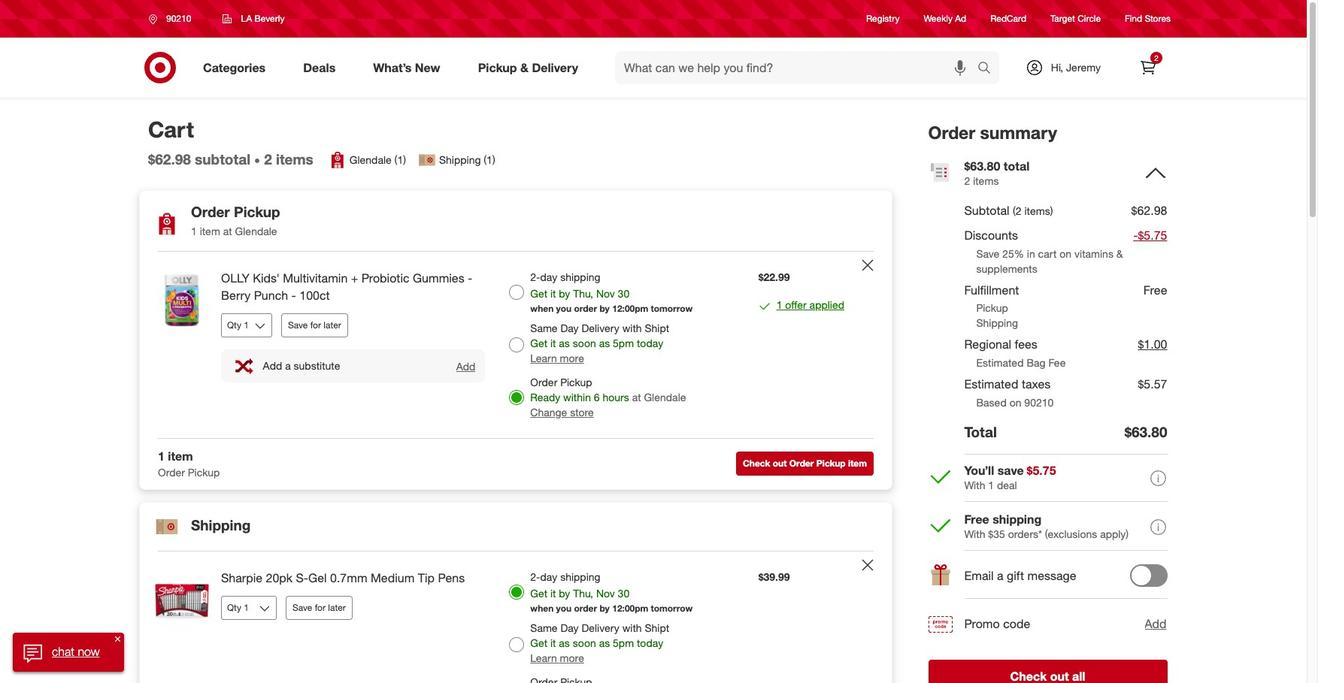 Task type: vqa. For each thing, say whether or not it's contained in the screenshot.
"2-day shipping Get it by Thu, Nov 30 when you order by 12:00pm tomorrow" associated with OLLY Kids' Multivitamin + Probiotic Gummies - Berry Punch - 100ct
yes



Task type: describe. For each thing, give the bounding box(es) containing it.
you'll save $5.75 with 1 deal
[[965, 464, 1057, 492]]

tomorrow for olly kids' multivitamin + probiotic gummies - berry punch - 100ct
[[651, 303, 693, 314]]

s-
[[296, 571, 309, 586]]

30 for sharpie 20pk s-gel 0.7mm medium tip pens
[[618, 587, 630, 600]]

item inside button
[[849, 458, 867, 470]]

substitute
[[294, 360, 340, 372]]

cart
[[1039, 247, 1058, 260]]

1 inside '1 item order pickup'
[[158, 449, 165, 464]]

later for +
[[324, 320, 341, 331]]

20pk
[[266, 571, 293, 586]]

order for sharpie 20pk s-gel 0.7mm medium tip pens
[[574, 603, 597, 614]]

(2
[[1014, 205, 1023, 218]]

hi,
[[1052, 61, 1064, 74]]

probiotic
[[362, 271, 410, 286]]

cart item ready to fulfill group containing olly kids' multivitamin + probiotic gummies - berry punch - 100ct
[[140, 252, 892, 439]]

+
[[351, 271, 358, 286]]

summary
[[981, 122, 1058, 143]]

discounts
[[965, 228, 1019, 243]]

2-day shipping get it by thu, nov 30 when you order by 12:00pm tomorrow for sharpie 20pk s-gel 0.7mm medium tip pens
[[531, 571, 693, 614]]

2-day shipping get it by thu, nov 30 when you order by 12:00pm tomorrow for olly kids' multivitamin + probiotic gummies - berry punch - 100ct
[[531, 271, 693, 314]]

$35
[[989, 528, 1006, 541]]

chat now button
[[13, 633, 124, 673]]

vitamins
[[1075, 247, 1115, 260]]

5pm for olly kids' multivitamin + probiotic gummies - berry punch - 100ct
[[613, 337, 634, 350]]

sharpie 20pk s-gel 0.7mm medium tip pens image
[[152, 570, 212, 630]]

shipping for shipping (1)
[[439, 154, 481, 167]]

0 vertical spatial $5.75
[[1139, 228, 1168, 243]]

email a gift message
[[965, 569, 1077, 584]]

save for later for multivitamin
[[288, 320, 341, 331]]

weekly ad link
[[924, 12, 967, 25]]

glendale inside order pickup 1 item at glendale
[[235, 225, 277, 238]]

free for free shipping with $35 orders* (exclusions apply)
[[965, 512, 990, 528]]

0 vertical spatial -
[[1134, 228, 1139, 243]]

1 horizontal spatial add
[[456, 360, 476, 373]]

order for olly kids' multivitamin + probiotic gummies - berry punch - 100ct
[[574, 303, 597, 314]]

1 get from the top
[[531, 287, 548, 300]]

$39.99
[[759, 571, 790, 584]]

(1) for glendale (1)
[[395, 154, 406, 167]]

weekly
[[924, 13, 953, 24]]

estimated bag fee
[[977, 357, 1067, 370]]

categories link
[[190, 51, 285, 84]]

total
[[1005, 159, 1031, 174]]

5pm for sharpie 20pk s-gel 0.7mm medium tip pens
[[613, 637, 634, 650]]

bag
[[1028, 357, 1047, 370]]

berry
[[221, 288, 251, 303]]

gel
[[309, 571, 327, 586]]

check out order pickup item button
[[736, 452, 874, 477]]

$63.80 for $63.80 total 2 items
[[965, 159, 1001, 174]]

3 get from the top
[[531, 587, 548, 600]]

$63.80 for $63.80
[[1126, 424, 1168, 441]]

new
[[415, 60, 441, 75]]

free shipping with $35 orders* (exclusions apply)
[[965, 512, 1130, 541]]

you for olly kids' multivitamin + probiotic gummies - berry punch - 100ct
[[556, 303, 572, 314]]

medium
[[371, 571, 415, 586]]

order for order pickup ready within 6 hours at glendale change store
[[531, 376, 558, 389]]

for for multivitamin
[[310, 320, 321, 331]]

sharpie 20pk s-gel 0.7mm medium tip pens
[[221, 571, 465, 586]]

target
[[1051, 13, 1076, 24]]

Store pickup radio
[[510, 390, 525, 406]]

$1.00
[[1139, 337, 1168, 352]]

1 vertical spatial -
[[468, 271, 473, 286]]

deals
[[303, 60, 336, 75]]

subtotal (2 items)
[[965, 203, 1054, 219]]

registry
[[867, 13, 900, 24]]

learn more button for sharpie 20pk s-gel 0.7mm medium tip pens
[[531, 651, 584, 666]]

message
[[1028, 569, 1077, 584]]

item inside '1 item order pickup'
[[168, 449, 193, 464]]

3 it from the top
[[551, 587, 556, 600]]

delivery for olly kids' multivitamin + probiotic gummies - berry punch - 100ct
[[582, 322, 620, 335]]

target circle
[[1051, 13, 1101, 24]]

cart
[[148, 116, 194, 143]]

supplements
[[977, 262, 1038, 275]]

6
[[594, 391, 600, 404]]

estimated for estimated bag fee
[[977, 357, 1025, 370]]

target circle link
[[1051, 12, 1101, 25]]

what's new link
[[361, 51, 459, 84]]

gummies
[[413, 271, 465, 286]]

subtotal
[[195, 151, 251, 168]]

pickup inside '1 item order pickup'
[[188, 466, 220, 479]]

categories
[[203, 60, 266, 75]]

order pickup ready within 6 hours at glendale change store
[[531, 376, 686, 419]]

0 horizontal spatial on
[[1010, 396, 1022, 409]]

applied
[[810, 299, 845, 312]]

2 items
[[264, 151, 314, 168]]

search button
[[971, 51, 1007, 87]]

4 it from the top
[[551, 637, 556, 650]]

with for olly kids' multivitamin + probiotic gummies - berry punch - 100ct
[[623, 322, 642, 335]]

save for olly kids' multivitamin + probiotic gummies - berry punch - 100ct
[[288, 320, 308, 331]]

ad
[[956, 13, 967, 24]]

sharpie
[[221, 571, 263, 586]]

shipping for shipping
[[191, 517, 251, 534]]

0 vertical spatial delivery
[[532, 60, 579, 75]]

more for olly kids' multivitamin + probiotic gummies - berry punch - 100ct
[[560, 352, 584, 365]]

same day delivery with shipt get it as soon as 5pm today learn more for olly kids' multivitamin + probiotic gummies - berry punch - 100ct
[[531, 322, 670, 365]]

save for later button for multivitamin
[[281, 314, 348, 338]]

✕
[[115, 635, 121, 644]]

store
[[570, 406, 594, 419]]

save inside save 25% in cart on vitamins & supplements
[[977, 247, 1000, 260]]

$62.98 subtotal
[[148, 151, 251, 168]]

learn for sharpie 20pk s-gel 0.7mm medium tip pens
[[531, 652, 557, 665]]

sharpie 20pk s-gel 0.7mm medium tip pens link
[[221, 570, 486, 587]]

(exclusions
[[1046, 528, 1098, 541]]

subtotal
[[965, 203, 1010, 219]]

1 offer applied button
[[777, 298, 845, 313]]

pickup & delivery link
[[465, 51, 597, 84]]

day for olly kids' multivitamin + probiotic gummies - berry punch - 100ct
[[561, 322, 579, 335]]

day for sharpie 20pk s-gel 0.7mm medium tip pens
[[561, 622, 579, 635]]

1 inside button
[[777, 299, 783, 312]]

save for later button for s-
[[286, 596, 353, 620]]

0 vertical spatial items
[[276, 151, 314, 168]]

save
[[998, 464, 1025, 479]]

items inside '$63.80 total 2 items'
[[974, 174, 1000, 187]]

2 for 2 items
[[264, 151, 272, 168]]

- $5.75
[[1134, 228, 1168, 243]]

25%
[[1003, 247, 1025, 260]]

change
[[531, 406, 567, 419]]

pickup inside order pickup ready within 6 hours at glendale change store
[[561, 376, 593, 389]]

2 horizontal spatial add
[[1146, 617, 1168, 632]]

(1) for shipping (1)
[[484, 154, 496, 167]]

registry link
[[867, 12, 900, 25]]

find
[[1126, 13, 1143, 24]]

pickup & delivery
[[478, 60, 579, 75]]

$62.98 for $62.98 subtotal
[[148, 151, 191, 168]]

hi, jeremy
[[1052, 61, 1101, 74]]

with for sharpie 20pk s-gel 0.7mm medium tip pens
[[623, 622, 642, 635]]

order pickup 1 item at glendale
[[191, 203, 280, 238]]

nov for olly kids' multivitamin + probiotic gummies - berry punch - 100ct
[[597, 287, 615, 300]]

1 item order pickup
[[158, 449, 220, 479]]

at inside order pickup 1 item at glendale
[[223, 225, 232, 238]]

0 horizontal spatial -
[[292, 288, 296, 303]]

promo
[[965, 617, 1001, 632]]

chat now
[[52, 645, 100, 660]]

$5.75 inside you'll save $5.75 with 1 deal
[[1028, 464, 1057, 479]]

$63.80 total 2 items
[[965, 159, 1031, 187]]

today for olly kids' multivitamin + probiotic gummies - berry punch - 100ct
[[637, 337, 664, 350]]

0 vertical spatial add button
[[456, 359, 476, 374]]

hours
[[603, 391, 630, 404]]

1 inside order pickup 1 item at glendale
[[191, 225, 197, 238]]

taxes
[[1023, 377, 1052, 392]]

pickup inside order pickup 1 item at glendale
[[234, 203, 280, 221]]

thu, for sharpie 20pk s-gel 0.7mm medium tip pens
[[573, 587, 594, 600]]

$5.57
[[1139, 377, 1168, 392]]

gift
[[1008, 569, 1025, 584]]

shipping (1)
[[439, 154, 496, 167]]



Task type: locate. For each thing, give the bounding box(es) containing it.
fees
[[1016, 337, 1039, 352]]

0 vertical spatial shipt
[[645, 322, 670, 335]]

1 learn more button from the top
[[531, 351, 584, 366]]

for for s-
[[315, 602, 326, 614]]

by
[[559, 287, 571, 300], [600, 303, 610, 314], [559, 587, 571, 600], [600, 603, 610, 614]]

1 vertical spatial save for later
[[293, 602, 346, 614]]

2 inside '$63.80 total 2 items'
[[965, 174, 971, 187]]

1 vertical spatial thu,
[[573, 587, 594, 600]]

1 horizontal spatial items
[[974, 174, 1000, 187]]

1 vertical spatial with
[[965, 528, 986, 541]]

2 down stores
[[1155, 53, 1159, 62]]

nov for sharpie 20pk s-gel 0.7mm medium tip pens
[[597, 587, 615, 600]]

90210 inside dropdown button
[[166, 13, 191, 24]]

deals link
[[291, 51, 355, 84]]

0 horizontal spatial $5.75
[[1028, 464, 1057, 479]]

4 get from the top
[[531, 637, 548, 650]]

& inside save 25% in cart on vitamins & supplements
[[1117, 247, 1124, 260]]

1 vertical spatial $63.80
[[1126, 424, 1168, 441]]

2 horizontal spatial glendale
[[644, 391, 686, 404]]

0 horizontal spatial 2
[[264, 151, 272, 168]]

order inside '1 item order pickup'
[[158, 466, 185, 479]]

on down estimated taxes
[[1010, 396, 1022, 409]]

0 vertical spatial day
[[541, 271, 558, 284]]

more for sharpie 20pk s-gel 0.7mm medium tip pens
[[560, 652, 584, 665]]

$62.98 up - $5.75 at the right
[[1132, 203, 1168, 219]]

0 vertical spatial save for later
[[288, 320, 341, 331]]

change store button
[[531, 406, 594, 421]]

100ct
[[300, 288, 330, 303]]

2 2- from the top
[[531, 571, 541, 584]]

0 vertical spatial a
[[285, 360, 291, 372]]

0 vertical spatial 90210
[[166, 13, 191, 24]]

save for sharpie 20pk s-gel 0.7mm medium tip pens
[[293, 602, 312, 614]]

2 vertical spatial shipping
[[561, 571, 601, 584]]

shipping inside free shipping with $35 orders* (exclusions apply)
[[994, 512, 1043, 528]]

1 vertical spatial soon
[[573, 637, 596, 650]]

redcard link
[[991, 12, 1027, 25]]

stores
[[1145, 13, 1171, 24]]

1 vertical spatial with
[[623, 622, 642, 635]]

$63.80 inside '$63.80 total 2 items'
[[965, 159, 1001, 174]]

save down the 100ct
[[288, 320, 308, 331]]

1 when from the top
[[531, 303, 554, 314]]

1 horizontal spatial &
[[1117, 247, 1124, 260]]

deal
[[998, 479, 1018, 492]]

shipping for sharpie 20pk s-gel 0.7mm medium tip pens
[[561, 571, 601, 584]]

0 vertical spatial 12:00pm
[[613, 303, 649, 314]]

a for gift
[[998, 569, 1004, 584]]

$5.75
[[1139, 228, 1168, 243], [1028, 464, 1057, 479]]

on inside save 25% in cart on vitamins & supplements
[[1061, 247, 1073, 260]]

0 horizontal spatial 90210
[[166, 13, 191, 24]]

when
[[531, 303, 554, 314], [531, 603, 554, 614]]

0 horizontal spatial at
[[223, 225, 232, 238]]

delivery for sharpie 20pk s-gel 0.7mm medium tip pens
[[582, 622, 620, 635]]

0 vertical spatial glendale
[[350, 154, 392, 167]]

learn more button for olly kids' multivitamin + probiotic gummies - berry punch - 100ct
[[531, 351, 584, 366]]

save for later down the 100ct
[[288, 320, 341, 331]]

0 vertical spatial shipping
[[439, 154, 481, 167]]

2 when from the top
[[531, 603, 554, 614]]

2 same day delivery with shipt get it as soon as 5pm today learn more from the top
[[531, 622, 670, 665]]

1 vertical spatial learn more button
[[531, 651, 584, 666]]

jeremy
[[1067, 61, 1101, 74]]

a left the gift
[[998, 569, 1004, 584]]

shipt
[[645, 322, 670, 335], [645, 622, 670, 635]]

2 shipt from the top
[[645, 622, 670, 635]]

0 horizontal spatial glendale
[[235, 225, 277, 238]]

learn more button
[[531, 351, 584, 366], [531, 651, 584, 666]]

90210 down taxes
[[1025, 396, 1055, 409]]

add a substitute
[[263, 360, 340, 372]]

$63.80 left the total
[[965, 159, 1001, 174]]

glendale (1)
[[350, 154, 406, 167]]

0 horizontal spatial (1)
[[395, 154, 406, 167]]

0 vertical spatial $63.80
[[965, 159, 1001, 174]]

pens
[[438, 571, 465, 586]]

items up subtotal
[[974, 174, 1000, 187]]

same day delivery with shipt get it as soon as 5pm today learn more for sharpie 20pk s-gel 0.7mm medium tip pens
[[531, 622, 670, 665]]

2 cart item ready to fulfill group from the top
[[140, 552, 892, 684]]

estimated up based
[[965, 377, 1019, 392]]

1 vertical spatial 30
[[618, 587, 630, 600]]

0 vertical spatial for
[[310, 320, 321, 331]]

$62.98 for $62.98
[[1132, 203, 1168, 219]]

find stores
[[1126, 13, 1171, 24]]

0 horizontal spatial a
[[285, 360, 291, 372]]

in
[[1028, 247, 1036, 260]]

$1.00 button
[[1139, 334, 1168, 356]]

items right subtotal
[[276, 151, 314, 168]]

0 vertical spatial on
[[1061, 247, 1073, 260]]

la beverly
[[241, 13, 285, 24]]

1 horizontal spatial -
[[468, 271, 473, 286]]

1 vertical spatial order
[[574, 603, 597, 614]]

1 2-day shipping get it by thu, nov 30 when you order by 12:00pm tomorrow from the top
[[531, 271, 693, 314]]

chat now dialog
[[13, 633, 124, 673]]

1 horizontal spatial $63.80
[[1126, 424, 1168, 441]]

save 25% in cart on vitamins & supplements
[[977, 247, 1124, 275]]

tip
[[418, 571, 435, 586]]

2 2-day shipping get it by thu, nov 30 when you order by 12:00pm tomorrow from the top
[[531, 571, 693, 614]]

1 5pm from the top
[[613, 337, 634, 350]]

weekly ad
[[924, 13, 967, 24]]

2 day from the top
[[541, 571, 558, 584]]

shipping
[[439, 154, 481, 167], [977, 317, 1019, 330], [191, 517, 251, 534]]

1 vertical spatial cart item ready to fulfill group
[[140, 552, 892, 684]]

90210 left la on the top left
[[166, 13, 191, 24]]

1 more from the top
[[560, 352, 584, 365]]

multivitamin
[[283, 271, 348, 286]]

1 horizontal spatial at
[[632, 391, 641, 404]]

0 vertical spatial soon
[[573, 337, 596, 350]]

free for free
[[1145, 283, 1168, 298]]

0 vertical spatial order
[[574, 303, 597, 314]]

1 vertical spatial at
[[632, 391, 641, 404]]

1 vertical spatial when
[[531, 603, 554, 614]]

ready
[[531, 391, 561, 404]]

later down the 100ct
[[324, 320, 341, 331]]

tomorrow for sharpie 20pk s-gel 0.7mm medium tip pens
[[651, 603, 693, 614]]

1 horizontal spatial add button
[[1145, 615, 1168, 634]]

same for olly kids' multivitamin + probiotic gummies - berry punch - 100ct
[[531, 322, 558, 335]]

What can we help you find? suggestions appear below search field
[[615, 51, 982, 84]]

free inside free shipping with $35 orders* (exclusions apply)
[[965, 512, 990, 528]]

day
[[541, 271, 558, 284], [541, 571, 558, 584]]

(1)
[[395, 154, 406, 167], [484, 154, 496, 167]]

today for sharpie 20pk s-gel 0.7mm medium tip pens
[[637, 637, 664, 650]]

2 for 2
[[1155, 53, 1159, 62]]

0 vertical spatial more
[[560, 352, 584, 365]]

tomorrow
[[651, 303, 693, 314], [651, 603, 693, 614]]

1 with from the top
[[965, 479, 986, 492]]

estimated
[[977, 357, 1025, 370], [965, 377, 1019, 392]]

2-day shipping get it by thu, nov 30 when you order by 12:00pm tomorrow
[[531, 271, 693, 314], [531, 571, 693, 614]]

same for sharpie 20pk s-gel 0.7mm medium tip pens
[[531, 622, 558, 635]]

1 2- from the top
[[531, 271, 541, 284]]

1 vertical spatial shipping
[[977, 317, 1019, 330]]

later
[[324, 320, 341, 331], [328, 602, 346, 614]]

1 30 from the top
[[618, 287, 630, 300]]

learn
[[531, 352, 557, 365], [531, 652, 557, 665]]

item inside order pickup 1 item at glendale
[[200, 225, 220, 238]]

0 vertical spatial cart item ready to fulfill group
[[140, 252, 892, 439]]

1 same from the top
[[531, 322, 558, 335]]

2 learn more button from the top
[[531, 651, 584, 666]]

within
[[564, 391, 591, 404]]

1 (1) from the left
[[395, 154, 406, 167]]

1 horizontal spatial (1)
[[484, 154, 496, 167]]

0 horizontal spatial add button
[[456, 359, 476, 374]]

later for gel
[[328, 602, 346, 614]]

you'll
[[965, 464, 995, 479]]

a left substitute
[[285, 360, 291, 372]]

0 vertical spatial day
[[561, 322, 579, 335]]

circle
[[1078, 13, 1101, 24]]

1 you from the top
[[556, 303, 572, 314]]

0 vertical spatial learn more button
[[531, 351, 584, 366]]

soon for olly kids' multivitamin + probiotic gummies - berry punch - 100ct
[[573, 337, 596, 350]]

1 vertical spatial on
[[1010, 396, 1022, 409]]

12:00pm for sharpie 20pk s-gel 0.7mm medium tip pens
[[613, 603, 649, 614]]

2 vertical spatial 2
[[965, 174, 971, 187]]

save for later button down the 100ct
[[281, 314, 348, 338]]

0 vertical spatial 2-day shipping get it by thu, nov 30 when you order by 12:00pm tomorrow
[[531, 271, 693, 314]]

1 horizontal spatial shipping
[[439, 154, 481, 167]]

pickup inside button
[[817, 458, 846, 470]]

order summary
[[929, 122, 1058, 143]]

1 with from the top
[[623, 322, 642, 335]]

2 up subtotal
[[965, 174, 971, 187]]

1 soon from the top
[[573, 337, 596, 350]]

pickup inside the pickup shipping
[[977, 302, 1009, 315]]

shipt for sharpie 20pk s-gel 0.7mm medium tip pens
[[645, 622, 670, 635]]

✕ button
[[112, 633, 124, 646]]

when for olly kids' multivitamin + probiotic gummies - berry punch - 100ct
[[531, 303, 554, 314]]

save for later button down gel
[[286, 596, 353, 620]]

for down gel
[[315, 602, 326, 614]]

1 vertical spatial later
[[328, 602, 346, 614]]

1 vertical spatial for
[[315, 602, 326, 614]]

order inside order pickup 1 item at glendale
[[191, 203, 230, 221]]

1 vertical spatial today
[[637, 637, 664, 650]]

2 it from the top
[[551, 337, 556, 350]]

2 nov from the top
[[597, 587, 615, 600]]

2 tomorrow from the top
[[651, 603, 693, 614]]

12:00pm for olly kids' multivitamin + probiotic gummies - berry punch - 100ct
[[613, 303, 649, 314]]

list containing glendale (1)
[[329, 152, 496, 170]]

30 for olly kids' multivitamin + probiotic gummies - berry punch - 100ct
[[618, 287, 630, 300]]

same day delivery with shipt get it as soon as 5pm today learn more
[[531, 322, 670, 365], [531, 622, 670, 665]]

2 (1) from the left
[[484, 154, 496, 167]]

2 with from the top
[[965, 528, 986, 541]]

None radio
[[510, 338, 525, 353], [510, 585, 525, 600], [510, 338, 525, 353], [510, 585, 525, 600]]

1 same day delivery with shipt get it as soon as 5pm today learn more from the top
[[531, 322, 670, 365]]

order for order summary
[[929, 122, 976, 143]]

2 soon from the top
[[573, 637, 596, 650]]

2 get from the top
[[531, 337, 548, 350]]

olly kids&#39; multivitamin + probiotic gummies - berry punch - 100ct image
[[152, 270, 212, 330]]

1 today from the top
[[637, 337, 664, 350]]

with inside you'll save $5.75 with 1 deal
[[965, 479, 986, 492]]

2 vertical spatial shipping
[[191, 517, 251, 534]]

2 12:00pm from the top
[[613, 603, 649, 614]]

1 vertical spatial 2
[[264, 151, 272, 168]]

1 order from the top
[[574, 303, 597, 314]]

at right hours
[[632, 391, 641, 404]]

0 vertical spatial same
[[531, 322, 558, 335]]

at
[[223, 225, 232, 238], [632, 391, 641, 404]]

0 horizontal spatial add
[[263, 360, 282, 372]]

1 vertical spatial 2-day shipping get it by thu, nov 30 when you order by 12:00pm tomorrow
[[531, 571, 693, 614]]

based on 90210
[[977, 396, 1055, 409]]

0 vertical spatial later
[[324, 320, 341, 331]]

30
[[618, 287, 630, 300], [618, 587, 630, 600]]

list
[[329, 152, 496, 170]]

0.7mm
[[330, 571, 368, 586]]

1 horizontal spatial item
[[200, 225, 220, 238]]

1 thu, from the top
[[573, 287, 594, 300]]

0 horizontal spatial $62.98
[[148, 151, 191, 168]]

olly
[[221, 271, 250, 286]]

you
[[556, 303, 572, 314], [556, 603, 572, 614]]

1 vertical spatial day
[[561, 622, 579, 635]]

1 learn from the top
[[531, 352, 557, 365]]

2 horizontal spatial -
[[1134, 228, 1139, 243]]

glendale inside order pickup ready within 6 hours at glendale change store
[[644, 391, 686, 404]]

0 vertical spatial 2-
[[531, 271, 541, 284]]

more
[[560, 352, 584, 365], [560, 652, 584, 665]]

total
[[965, 424, 998, 441]]

pickup
[[478, 60, 517, 75], [234, 203, 280, 221], [977, 302, 1009, 315], [561, 376, 593, 389], [817, 458, 846, 470], [188, 466, 220, 479]]

2
[[1155, 53, 1159, 62], [264, 151, 272, 168], [965, 174, 971, 187]]

day for olly kids' multivitamin + probiotic gummies - berry punch - 100ct
[[541, 271, 558, 284]]

save down the 's-'
[[293, 602, 312, 614]]

order inside button
[[790, 458, 814, 470]]

learn for olly kids' multivitamin + probiotic gummies - berry punch - 100ct
[[531, 352, 557, 365]]

0 horizontal spatial &
[[521, 60, 529, 75]]

0 vertical spatial at
[[223, 225, 232, 238]]

cart item ready to fulfill group
[[140, 252, 892, 439], [140, 552, 892, 684]]

1 vertical spatial 2-
[[531, 571, 541, 584]]

1 offer applied
[[777, 299, 845, 312]]

0 vertical spatial with
[[623, 322, 642, 335]]

at up olly
[[223, 225, 232, 238]]

None radio
[[510, 285, 525, 300], [510, 638, 525, 653], [510, 285, 525, 300], [510, 638, 525, 653]]

with down you'll
[[965, 479, 986, 492]]

order for order pickup 1 item at glendale
[[191, 203, 230, 221]]

la beverly button
[[213, 5, 295, 32]]

2- for olly kids' multivitamin + probiotic gummies - berry punch - 100ct
[[531, 271, 541, 284]]

0 vertical spatial 2
[[1155, 53, 1159, 62]]

2 30 from the top
[[618, 587, 630, 600]]

at inside order pickup ready within 6 hours at glendale change store
[[632, 391, 641, 404]]

0 vertical spatial with
[[965, 479, 986, 492]]

0 vertical spatial when
[[531, 303, 554, 314]]

beverly
[[255, 13, 285, 24]]

2 vertical spatial save
[[293, 602, 312, 614]]

1 tomorrow from the top
[[651, 303, 693, 314]]

free up $35
[[965, 512, 990, 528]]

1 horizontal spatial glendale
[[350, 154, 392, 167]]

save down discounts in the right of the page
[[977, 247, 1000, 260]]

fulfillment
[[965, 283, 1020, 298]]

cart item ready to fulfill group containing sharpie 20pk s-gel 0.7mm medium tip pens
[[140, 552, 892, 684]]

0 vertical spatial learn
[[531, 352, 557, 365]]

shipt for olly kids' multivitamin + probiotic gummies - berry punch - 100ct
[[645, 322, 670, 335]]

2 right subtotal
[[264, 151, 272, 168]]

1 vertical spatial $62.98
[[1132, 203, 1168, 219]]

2 horizontal spatial shipping
[[977, 317, 1019, 330]]

1 horizontal spatial 90210
[[1025, 396, 1055, 409]]

out
[[773, 458, 787, 470]]

$63.80 down $5.57
[[1126, 424, 1168, 441]]

1 horizontal spatial free
[[1145, 283, 1168, 298]]

when for sharpie 20pk s-gel 0.7mm medium tip pens
[[531, 603, 554, 614]]

1 day from the top
[[561, 322, 579, 335]]

1 horizontal spatial $5.75
[[1139, 228, 1168, 243]]

1 horizontal spatial a
[[998, 569, 1004, 584]]

shipping for olly kids' multivitamin + probiotic gummies - berry punch - 100ct
[[561, 271, 601, 284]]

what's new
[[373, 60, 441, 75]]

1 day from the top
[[541, 271, 558, 284]]

1 vertical spatial free
[[965, 512, 990, 528]]

1 vertical spatial more
[[560, 652, 584, 665]]

for down the 100ct
[[310, 320, 321, 331]]

2 learn from the top
[[531, 652, 557, 665]]

estimated down the regional fees
[[977, 357, 1025, 370]]

regional
[[965, 337, 1012, 352]]

1 vertical spatial save
[[288, 320, 308, 331]]

with
[[623, 322, 642, 335], [623, 622, 642, 635]]

with left $35
[[965, 528, 986, 541]]

1 shipt from the top
[[645, 322, 670, 335]]

2 thu, from the top
[[573, 587, 594, 600]]

glendale inside list
[[350, 154, 392, 167]]

a for substitute
[[285, 360, 291, 372]]

0 vertical spatial 5pm
[[613, 337, 634, 350]]

today
[[637, 337, 664, 350], [637, 637, 664, 650]]

1 it from the top
[[551, 287, 556, 300]]

estimated for estimated taxes
[[965, 377, 1019, 392]]

2 with from the top
[[623, 622, 642, 635]]

0 vertical spatial you
[[556, 303, 572, 314]]

1 nov from the top
[[597, 287, 615, 300]]

$62.98 down the cart
[[148, 151, 191, 168]]

2 horizontal spatial item
[[849, 458, 867, 470]]

2 you from the top
[[556, 603, 572, 614]]

day for sharpie 20pk s-gel 0.7mm medium tip pens
[[541, 571, 558, 584]]

chat
[[52, 645, 75, 660]]

soon for sharpie 20pk s-gel 0.7mm medium tip pens
[[573, 637, 596, 650]]

1 vertical spatial items
[[974, 174, 1000, 187]]

1 cart item ready to fulfill group from the top
[[140, 252, 892, 439]]

save for later down gel
[[293, 602, 346, 614]]

2 vertical spatial -
[[292, 288, 296, 303]]

2 same from the top
[[531, 622, 558, 635]]

shipping inside list
[[439, 154, 481, 167]]

$62.98
[[148, 151, 191, 168], [1132, 203, 1168, 219]]

5pm
[[613, 337, 634, 350], [613, 637, 634, 650]]

1 vertical spatial 12:00pm
[[613, 603, 649, 614]]

on right cart on the top of page
[[1061, 247, 1073, 260]]

$22.99
[[759, 271, 790, 284]]

1 12:00pm from the top
[[613, 303, 649, 314]]

2- for sharpie 20pk s-gel 0.7mm medium tip pens
[[531, 571, 541, 584]]

2 today from the top
[[637, 637, 664, 650]]

2 more from the top
[[560, 652, 584, 665]]

same
[[531, 322, 558, 335], [531, 622, 558, 635]]

with inside free shipping with $35 orders* (exclusions apply)
[[965, 528, 986, 541]]

apply)
[[1101, 528, 1130, 541]]

save for later for s-
[[293, 602, 346, 614]]

you for sharpie 20pk s-gel 0.7mm medium tip pens
[[556, 603, 572, 614]]

email
[[965, 569, 995, 584]]

1 vertical spatial $5.75
[[1028, 464, 1057, 479]]

order
[[929, 122, 976, 143], [191, 203, 230, 221], [531, 376, 558, 389], [790, 458, 814, 470], [158, 466, 185, 479]]

0 vertical spatial tomorrow
[[651, 303, 693, 314]]

2 day from the top
[[561, 622, 579, 635]]

2 order from the top
[[574, 603, 597, 614]]

promo code
[[965, 617, 1031, 632]]

free up $1.00
[[1145, 283, 1168, 298]]

thu, for olly kids' multivitamin + probiotic gummies - berry punch - 100ct
[[573, 287, 594, 300]]

free
[[1145, 283, 1168, 298], [965, 512, 990, 528]]

order inside order pickup ready within 6 hours at glendale change store
[[531, 376, 558, 389]]

olly kids' multivitamin + probiotic gummies - berry punch - 100ct link
[[221, 270, 486, 305]]

0 vertical spatial shipping
[[561, 271, 601, 284]]

item
[[200, 225, 220, 238], [168, 449, 193, 464], [849, 458, 867, 470]]

later down sharpie 20pk s-gel 0.7mm medium tip pens
[[328, 602, 346, 614]]

olly kids' multivitamin + probiotic gummies - berry punch - 100ct
[[221, 271, 473, 303]]

1 vertical spatial same day delivery with shipt get it as soon as 5pm today learn more
[[531, 622, 670, 665]]

1 horizontal spatial 2
[[965, 174, 971, 187]]

1 inside you'll save $5.75 with 1 deal
[[989, 479, 995, 492]]

2 5pm from the top
[[613, 637, 634, 650]]



